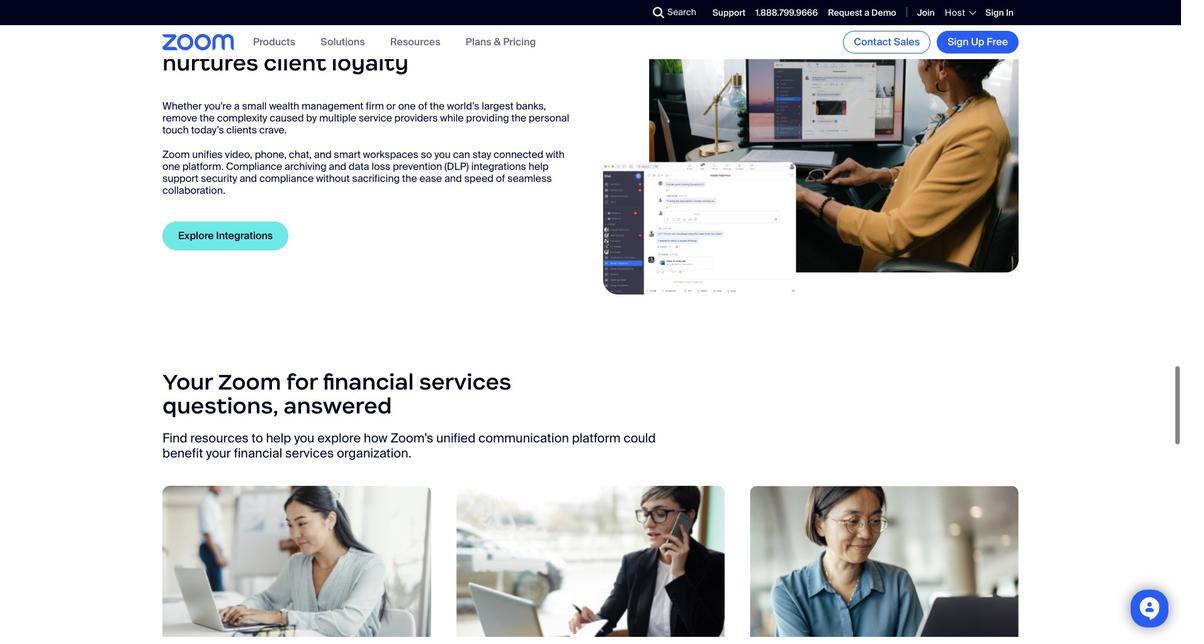 Task type: describe. For each thing, give the bounding box(es) containing it.
compliance
[[226, 160, 282, 173]]

plans & pricing
[[466, 36, 536, 49]]

zoom's
[[391, 430, 433, 447]]

by
[[306, 111, 317, 125]]

seamless
[[508, 172, 552, 185]]

host
[[945, 7, 965, 18]]

support
[[713, 7, 746, 18]]

one inside whether you're a small wealth management firm or one of the world's largest banks, remove the complexity caused by multiple service providers while providing the personal touch today's clients crave.
[[398, 99, 416, 113]]

solutions
[[321, 36, 365, 49]]

video,
[[225, 148, 252, 161]]

contact sales
[[854, 35, 920, 48]]

plans & pricing link
[[466, 36, 536, 49]]

clients
[[226, 124, 257, 137]]

1.888.799.9666
[[756, 7, 818, 18]]

services inside your zoom for financial services questions, answered
[[419, 368, 512, 396]]

that
[[450, 25, 498, 52]]

sign in
[[986, 7, 1014, 18]]

phone,
[[255, 148, 287, 161]]

to
[[252, 430, 263, 447]]

request
[[828, 7, 863, 18]]

prevention
[[393, 160, 442, 173]]

communication
[[479, 430, 569, 447]]

contact sales link
[[843, 31, 931, 54]]

loyalty
[[332, 49, 409, 76]]

the left personal
[[511, 111, 526, 125]]

smart
[[334, 148, 361, 161]]

sign up free link
[[937, 31, 1019, 54]]

platform
[[572, 430, 621, 447]]

without
[[316, 172, 350, 185]]

the left world's
[[430, 99, 445, 113]]

your
[[162, 368, 213, 396]]

service
[[359, 111, 392, 125]]

support link
[[713, 7, 746, 18]]

sign for sign up free
[[948, 35, 969, 48]]

benefit
[[162, 445, 203, 462]]

archiving
[[285, 160, 326, 173]]

integrations
[[216, 229, 273, 243]]

compliance
[[259, 172, 314, 185]]

up
[[971, 35, 985, 48]]

could
[[624, 430, 656, 447]]

sacrificing
[[352, 172, 400, 185]]

organization.
[[337, 445, 412, 462]]

pricing
[[503, 36, 536, 49]]

you inside the find resources to help you explore how zoom's unified communication platform could benefit your financial services organization.
[[294, 430, 315, 447]]

in
[[1006, 7, 1014, 18]]

can
[[453, 148, 470, 161]]

explore integrations link
[[162, 222, 289, 251]]

touch
[[162, 124, 189, 137]]

products button
[[253, 36, 295, 49]]

and right ease
[[444, 172, 462, 185]]

resources
[[190, 430, 249, 447]]

1.888.799.9666 link
[[756, 7, 818, 18]]

the right remove
[[200, 111, 215, 125]]

chat,
[[289, 148, 312, 161]]

and down the video,
[[240, 172, 257, 185]]

sign up free
[[948, 35, 1008, 48]]

1 horizontal spatial a
[[865, 7, 870, 18]]

resources
[[390, 36, 441, 49]]

and left data
[[329, 160, 346, 173]]

sign for sign in
[[986, 7, 1004, 18]]

whether you're a small wealth management firm or one of the world's largest banks, remove the complexity caused by multiple service providers while providing the personal touch today's clients crave.
[[162, 99, 569, 137]]

products
[[253, 36, 295, 49]]

woman on the computer image
[[750, 486, 1019, 637]]

banks,
[[516, 99, 546, 113]]

for
[[286, 368, 318, 396]]

unifies
[[192, 148, 223, 161]]

stay
[[473, 148, 491, 161]]

security
[[201, 172, 237, 185]]

search
[[667, 6, 696, 18]]

technology
[[317, 25, 445, 52]]

questions,
[[162, 392, 278, 420]]

client
[[264, 49, 326, 76]]

world's
[[447, 99, 479, 113]]

explore
[[178, 229, 214, 243]]

speed
[[464, 172, 494, 185]]

of inside zoom unifies video, phone, chat, and smart workspaces so you can stay connected with one platform. compliance archiving and data loss prevention (dlp) integrations help support security and compliance without sacrificing the ease and speed of seamless collaboration.
[[496, 172, 505, 185]]

zoom inside your zoom for financial services questions, answered
[[218, 368, 281, 396]]



Task type: locate. For each thing, give the bounding box(es) containing it.
&
[[494, 36, 501, 49]]

collaboration technology that nurtures client loyalty
[[162, 25, 498, 76]]

woman working on a computer image
[[603, 0, 1019, 294]]

woman at the computer image
[[162, 486, 431, 637]]

loss
[[372, 160, 391, 173]]

0 horizontal spatial financial
[[234, 445, 282, 462]]

of right 'or'
[[418, 99, 427, 113]]

1 vertical spatial you
[[294, 430, 315, 447]]

help inside zoom unifies video, phone, chat, and smart workspaces so you can stay connected with one platform. compliance archiving and data loss prevention (dlp) integrations help support security and compliance without sacrificing the ease and speed of seamless collaboration.
[[529, 160, 549, 173]]

help inside the find resources to help you explore how zoom's unified communication platform could benefit your financial services organization.
[[266, 430, 291, 447]]

1 vertical spatial one
[[162, 160, 180, 173]]

find
[[162, 430, 187, 447]]

of
[[418, 99, 427, 113], [496, 172, 505, 185]]

1 vertical spatial of
[[496, 172, 505, 185]]

or
[[386, 99, 396, 113]]

help right integrations
[[529, 160, 549, 173]]

find resources to help you explore how zoom's unified communication platform could benefit your financial services organization.
[[162, 430, 656, 462]]

0 horizontal spatial zoom
[[162, 148, 190, 161]]

1 vertical spatial sign
[[948, 35, 969, 48]]

request a demo link
[[828, 7, 896, 18]]

plans
[[466, 36, 492, 49]]

one inside zoom unifies video, phone, chat, and smart workspaces so you can stay connected with one platform. compliance archiving and data loss prevention (dlp) integrations help support security and compliance without sacrificing the ease and speed of seamless collaboration.
[[162, 160, 180, 173]]

financial up how
[[323, 368, 414, 396]]

resources button
[[390, 36, 441, 49]]

financial inside the find resources to help you explore how zoom's unified communication platform could benefit your financial services organization.
[[234, 445, 282, 462]]

ease
[[420, 172, 442, 185]]

1 vertical spatial financial
[[234, 445, 282, 462]]

0 vertical spatial services
[[419, 368, 512, 396]]

0 vertical spatial you
[[434, 148, 451, 161]]

0 horizontal spatial services
[[285, 445, 334, 462]]

contact
[[854, 35, 892, 48]]

the left ease
[[402, 172, 417, 185]]

complexity
[[217, 111, 267, 125]]

services up unified on the bottom of the page
[[419, 368, 512, 396]]

caused
[[270, 111, 304, 125]]

0 vertical spatial zoom
[[162, 148, 190, 161]]

0 vertical spatial help
[[529, 160, 549, 173]]

0 vertical spatial sign
[[986, 7, 1004, 18]]

one right 'or'
[[398, 99, 416, 113]]

management
[[302, 99, 364, 113]]

data
[[349, 160, 369, 173]]

free
[[987, 35, 1008, 48]]

your
[[206, 445, 231, 462]]

support
[[162, 172, 198, 185]]

0 horizontal spatial you
[[294, 430, 315, 447]]

personal
[[529, 111, 569, 125]]

0 vertical spatial financial
[[323, 368, 414, 396]]

today's
[[191, 124, 224, 137]]

sign in link
[[986, 7, 1014, 18]]

one left platform. at the top left of the page
[[162, 160, 180, 173]]

collaboration.
[[162, 184, 225, 197]]

remove
[[162, 111, 197, 125]]

0 vertical spatial one
[[398, 99, 416, 113]]

help right to
[[266, 430, 291, 447]]

explore integrations
[[178, 229, 273, 243]]

workspaces
[[363, 148, 419, 161]]

explore
[[317, 430, 361, 447]]

1 horizontal spatial of
[[496, 172, 505, 185]]

you left explore
[[294, 430, 315, 447]]

a left the demo
[[865, 7, 870, 18]]

a inside whether you're a small wealth management firm or one of the world's largest banks, remove the complexity caused by multiple service providers while providing the personal touch today's clients crave.
[[234, 99, 240, 113]]

nurtures
[[162, 49, 259, 76]]

you right the so
[[434, 148, 451, 161]]

you
[[434, 148, 451, 161], [294, 430, 315, 447]]

integrations
[[471, 160, 526, 173]]

small
[[242, 99, 267, 113]]

wealth
[[269, 99, 299, 113]]

0 horizontal spatial a
[[234, 99, 240, 113]]

0 vertical spatial a
[[865, 7, 870, 18]]

providing
[[466, 111, 509, 125]]

services right to
[[285, 445, 334, 462]]

multiple
[[319, 111, 356, 125]]

and
[[314, 148, 332, 161], [329, 160, 346, 173], [240, 172, 257, 185], [444, 172, 462, 185]]

while
[[440, 111, 464, 125]]

firm
[[366, 99, 384, 113]]

0 horizontal spatial one
[[162, 160, 180, 173]]

0 horizontal spatial of
[[418, 99, 427, 113]]

answered
[[284, 392, 392, 420]]

0 horizontal spatial sign
[[948, 35, 969, 48]]

largest
[[482, 99, 514, 113]]

financial inside your zoom for financial services questions, answered
[[323, 368, 414, 396]]

demo
[[872, 7, 896, 18]]

1 vertical spatial a
[[234, 99, 240, 113]]

search image
[[653, 7, 664, 18], [653, 7, 664, 18]]

you inside zoom unifies video, phone, chat, and smart workspaces so you can stay connected with one platform. compliance archiving and data loss prevention (dlp) integrations help support security and compliance without sacrificing the ease and speed of seamless collaboration.
[[434, 148, 451, 161]]

1 horizontal spatial one
[[398, 99, 416, 113]]

1 horizontal spatial sign
[[986, 7, 1004, 18]]

0 horizontal spatial help
[[266, 430, 291, 447]]

None search field
[[607, 3, 656, 23]]

(dlp)
[[444, 160, 469, 173]]

1 vertical spatial help
[[266, 430, 291, 447]]

crave.
[[259, 124, 287, 137]]

zoom inside zoom unifies video, phone, chat, and smart workspaces so you can stay connected with one platform. compliance archiving and data loss prevention (dlp) integrations help support security and compliance without sacrificing the ease and speed of seamless collaboration.
[[162, 148, 190, 161]]

providers
[[395, 111, 438, 125]]

1 horizontal spatial financial
[[323, 368, 414, 396]]

0 vertical spatial of
[[418, 99, 427, 113]]

collaboration
[[162, 25, 312, 52]]

a left small at left top
[[234, 99, 240, 113]]

woman on the phone image
[[456, 486, 725, 637]]

services inside the find resources to help you explore how zoom's unified communication platform could benefit your financial services organization.
[[285, 445, 334, 462]]

zoom logo image
[[162, 34, 234, 50]]

how
[[364, 430, 388, 447]]

you're
[[204, 99, 232, 113]]

platform.
[[182, 160, 224, 173]]

sign left up
[[948, 35, 969, 48]]

1 horizontal spatial you
[[434, 148, 451, 161]]

1 horizontal spatial zoom
[[218, 368, 281, 396]]

solutions button
[[321, 36, 365, 49]]

host button
[[945, 7, 976, 18]]

zoom left for at the bottom left
[[218, 368, 281, 396]]

your zoom for financial services questions, answered
[[162, 368, 512, 420]]

of inside whether you're a small wealth management firm or one of the world's largest banks, remove the complexity caused by multiple service providers while providing the personal touch today's clients crave.
[[418, 99, 427, 113]]

whether
[[162, 99, 202, 113]]

a
[[865, 7, 870, 18], [234, 99, 240, 113]]

zoom unifies video, phone, chat, and smart workspaces so you can stay connected with one platform. compliance archiving and data loss prevention (dlp) integrations help support security and compliance without sacrificing the ease and speed of seamless collaboration.
[[162, 148, 565, 197]]

1 horizontal spatial help
[[529, 160, 549, 173]]

and right chat,
[[314, 148, 332, 161]]

so
[[421, 148, 432, 161]]

sign left in
[[986, 7, 1004, 18]]

of right speed
[[496, 172, 505, 185]]

connected
[[494, 148, 544, 161]]

the inside zoom unifies video, phone, chat, and smart workspaces so you can stay connected with one platform. compliance archiving and data loss prevention (dlp) integrations help support security and compliance without sacrificing the ease and speed of seamless collaboration.
[[402, 172, 417, 185]]

1 horizontal spatial services
[[419, 368, 512, 396]]

unified
[[436, 430, 476, 447]]

sales
[[894, 35, 920, 48]]

zoom down touch at the left top of the page
[[162, 148, 190, 161]]

the
[[430, 99, 445, 113], [200, 111, 215, 125], [511, 111, 526, 125], [402, 172, 417, 185]]

1 vertical spatial services
[[285, 445, 334, 462]]

1 vertical spatial zoom
[[218, 368, 281, 396]]

with
[[546, 148, 565, 161]]

join
[[917, 7, 935, 18]]

financial right your
[[234, 445, 282, 462]]

sign
[[986, 7, 1004, 18], [948, 35, 969, 48]]

help
[[529, 160, 549, 173], [266, 430, 291, 447]]



Task type: vqa. For each thing, say whether or not it's contained in the screenshot.
Sign In
yes



